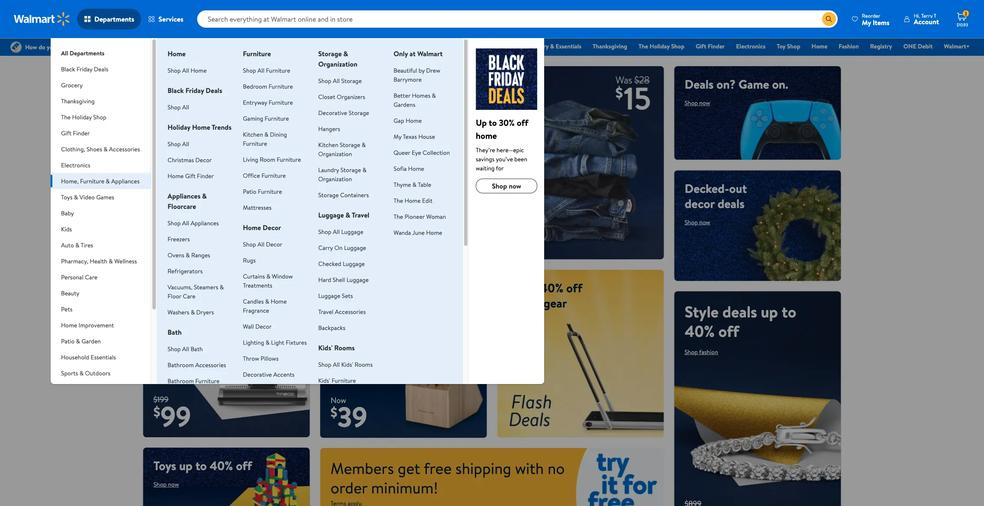 Task type: locate. For each thing, give the bounding box(es) containing it.
home deals up to 30% off
[[154, 197, 233, 258]]

gift
[[696, 42, 707, 50], [61, 129, 71, 137], [185, 172, 196, 180]]

gaming furniture
[[243, 114, 289, 123]]

home, furniture & appliances
[[61, 177, 140, 185]]

accessories up bathroom furniture link
[[195, 361, 226, 369]]

the up clothing,
[[61, 113, 71, 121]]

$ inside $199 $ 99
[[154, 403, 160, 422]]

home,
[[61, 177, 79, 185]]

patio down office
[[243, 187, 257, 196]]

shop now link
[[685, 99, 711, 107], [154, 114, 179, 122], [476, 179, 538, 194], [685, 218, 711, 227], [331, 235, 370, 249], [154, 263, 179, 272], [331, 303, 356, 311], [154, 481, 179, 489]]

deals inside style deals up to 40% off
[[723, 301, 758, 323]]

patio for patio furniture
[[243, 187, 257, 196]]

grocery inside dropdown button
[[61, 81, 83, 89]]

0 horizontal spatial up
[[476, 117, 487, 129]]

1 vertical spatial grocery
[[61, 81, 83, 89]]

furniture down office furniture
[[258, 187, 282, 196]]

storage down hangers 'link'
[[340, 141, 360, 149]]

kitchen & dining furniture
[[243, 130, 287, 148]]

toys & video games button
[[51, 189, 151, 205]]

1 horizontal spatial the holiday shop
[[639, 42, 685, 50]]

holiday
[[650, 42, 670, 50], [72, 113, 92, 121], [168, 123, 191, 132]]

bath up bathroom accessories link
[[191, 345, 203, 353]]

1 horizontal spatial grocery
[[528, 42, 549, 50]]

1 horizontal spatial 30%
[[499, 117, 515, 129]]

1 horizontal spatial black friday deals
[[168, 86, 222, 95]]

sports
[[61, 369, 78, 378]]

deals left on?
[[685, 76, 714, 93]]

toys for toys & video games
[[61, 193, 73, 201]]

ranges
[[191, 251, 210, 259]]

storage inside storage & organization
[[318, 49, 342, 58]]

reorder my items
[[862, 12, 890, 27]]

kids' down the backpacks 'link'
[[318, 344, 333, 353]]

savings down shop all home link
[[154, 91, 192, 108]]

now for toys up to 40% off
[[168, 481, 179, 489]]

office
[[243, 171, 260, 180]]

deals for home deals up to 30% off
[[198, 197, 233, 219]]

all for holiday home trends
[[182, 140, 189, 148]]

black friday deals button
[[51, 61, 151, 77]]

all for home decor
[[258, 240, 265, 249]]

2 vertical spatial black
[[168, 86, 184, 95]]

huge
[[239, 76, 265, 93]]

up inside up to 40% off sports gear
[[508, 280, 523, 297]]

1 vertical spatial essentials
[[91, 353, 116, 362]]

black friday deals down 'shop all home'
[[168, 86, 222, 95]]

all up "on"
[[333, 228, 340, 236]]

decorative for decorative storage
[[318, 109, 347, 117]]

home improvement button
[[51, 318, 151, 334]]

walmart+ link
[[941, 42, 974, 51]]

black for black friday deals link
[[469, 42, 483, 50]]

decorative up hangers 'link'
[[318, 109, 347, 117]]

home inside home deals up to 30% off
[[154, 197, 194, 219]]

to inside 'up to 30% off home they're here—epic savings you've been waiting for'
[[489, 117, 497, 129]]

0 vertical spatial gift finder
[[696, 42, 725, 50]]

1 horizontal spatial care
[[183, 292, 195, 301]]

1 vertical spatial black
[[61, 65, 75, 73]]

furniture up dining
[[265, 114, 289, 123]]

gift finder up clothing,
[[61, 129, 90, 137]]

0 horizontal spatial accessories
[[109, 145, 140, 153]]

black inside dropdown button
[[61, 65, 75, 73]]

1 horizontal spatial accessories
[[195, 361, 226, 369]]

0 vertical spatial 40%
[[540, 280, 564, 297]]

finder inside dropdown button
[[73, 129, 90, 137]]

shop now link for high tech gifts, huge savings
[[154, 114, 179, 122]]

0 horizontal spatial care
[[85, 273, 98, 282]]

1 vertical spatial 40%
[[685, 321, 715, 342]]

2 vertical spatial friday
[[186, 86, 204, 95]]

furniture right room on the left top of the page
[[277, 155, 301, 164]]

2 vertical spatial holiday
[[168, 123, 191, 132]]

now for save big!
[[352, 238, 363, 247]]

shop fashion
[[685, 348, 718, 357]]

up inside home deals up to 30% off
[[154, 216, 171, 238]]

0 vertical spatial savings
[[154, 91, 192, 108]]

appliances inside the appliances & floorcare
[[168, 191, 201, 201]]

1 vertical spatial bath
[[191, 345, 203, 353]]

organization down laundry
[[318, 175, 352, 183]]

freezers
[[168, 235, 190, 243]]

all up huge
[[258, 66, 265, 75]]

appliances down the appliances & floorcare
[[191, 219, 219, 227]]

one debit link
[[900, 42, 937, 51]]

decorative down throw pillows link on the left bottom
[[243, 371, 272, 379]]

gift finder for gift finder dropdown button
[[61, 129, 90, 137]]

30% inside 'up to 30% off home they're here—epic savings you've been waiting for'
[[499, 117, 515, 129]]

electronics button
[[51, 157, 151, 173]]

0 vertical spatial up
[[154, 216, 171, 238]]

decor for seasonal decor & party supplies
[[85, 385, 102, 394]]

debit
[[918, 42, 933, 50]]

my
[[862, 18, 872, 27], [394, 132, 402, 141]]

the holiday shop for 'the holiday shop' dropdown button
[[61, 113, 106, 121]]

1 vertical spatial my
[[394, 132, 402, 141]]

deals left are
[[365, 280, 392, 297]]

gap home link
[[394, 116, 422, 125]]

office furniture
[[243, 171, 286, 180]]

0 vertical spatial essentials
[[556, 42, 582, 50]]

shop all home link
[[168, 66, 207, 75]]

1 horizontal spatial gift finder
[[696, 42, 725, 50]]

0 horizontal spatial the holiday shop
[[61, 113, 106, 121]]

toys inside dropdown button
[[61, 193, 73, 201]]

1 vertical spatial holiday
[[72, 113, 92, 121]]

0 vertical spatial electronics
[[737, 42, 766, 50]]

holiday inside dropdown button
[[72, 113, 92, 121]]

savings up waiting
[[476, 155, 495, 163]]

all up "kids' furniture" link
[[333, 361, 340, 369]]

0 horizontal spatial gift finder
[[61, 129, 90, 137]]

furniture
[[243, 49, 271, 58], [266, 66, 290, 75], [269, 82, 293, 91], [269, 98, 293, 107], [265, 114, 289, 123], [243, 139, 267, 148], [277, 155, 301, 164], [262, 171, 286, 180], [80, 177, 104, 185], [258, 187, 282, 196], [332, 377, 356, 385], [195, 377, 220, 386]]

1 bathroom from the top
[[168, 361, 194, 369]]

shop all link up the christmas
[[168, 140, 189, 148]]

friday
[[484, 42, 501, 50], [77, 65, 92, 73], [186, 86, 204, 95]]

0 vertical spatial organization
[[318, 59, 358, 69]]

1 vertical spatial organization
[[318, 150, 352, 158]]

deals for style deals up to 40% off
[[723, 301, 758, 323]]

shop now for home deals are served
[[331, 303, 356, 311]]

gift right the holiday shop link
[[696, 42, 707, 50]]

1 horizontal spatial 40%
[[540, 280, 564, 297]]

storage right laundry
[[341, 166, 361, 174]]

electronics for the 'electronics' link
[[737, 42, 766, 50]]

tires
[[81, 241, 93, 250]]

kitchen storage & organization link
[[318, 141, 366, 158]]

christmas decor
[[168, 156, 212, 164]]

1 vertical spatial decorative
[[243, 371, 272, 379]]

luggage down hard
[[318, 292, 341, 300]]

1 vertical spatial patio
[[61, 337, 75, 346]]

accessories down sets
[[335, 308, 366, 316]]

0 vertical spatial up
[[476, 117, 487, 129]]

thyme
[[394, 180, 411, 189]]

friday inside black friday deals link
[[484, 42, 501, 50]]

grocery down black friday deals dropdown button
[[61, 81, 83, 89]]

savings inside high tech gifts, huge savings
[[154, 91, 192, 108]]

rugs link
[[243, 256, 256, 265]]

organization inside the laundry storage & organization
[[318, 175, 352, 183]]

furniture up shop all furniture link
[[243, 49, 271, 58]]

essentials left thanksgiving link
[[556, 42, 582, 50]]

2 horizontal spatial up
[[761, 301, 778, 323]]

the inside dropdown button
[[61, 113, 71, 121]]

fashion link
[[835, 42, 863, 51]]

deals down walmart site-wide search box
[[502, 42, 517, 50]]

0 horizontal spatial bath
[[168, 328, 182, 337]]

all
[[61, 49, 68, 57], [182, 66, 189, 75], [258, 66, 265, 75], [333, 76, 340, 85], [182, 103, 189, 111], [182, 140, 189, 148], [182, 219, 189, 227], [333, 228, 340, 236], [258, 240, 265, 249], [182, 345, 189, 353], [333, 361, 340, 369]]

kids' for kids' rooms
[[318, 344, 333, 353]]

now down deals on? game on.
[[700, 99, 711, 107]]

the home edit
[[394, 196, 433, 205]]

friday inside black friday deals dropdown button
[[77, 65, 92, 73]]

Search search field
[[197, 10, 838, 28]]

all up black friday deals dropdown button
[[61, 49, 68, 57]]

0 horizontal spatial toys
[[61, 193, 73, 201]]

shop now for deals on? game on.
[[685, 99, 711, 107]]

gift inside dropdown button
[[61, 129, 71, 137]]

2 vertical spatial kids'
[[318, 377, 330, 385]]

0 vertical spatial shop all
[[168, 103, 189, 111]]

storage up shop all storage
[[318, 49, 342, 58]]

deals right style
[[723, 301, 758, 323]]

all down 'floorcare' at the top of page
[[182, 219, 189, 227]]

2 bathroom from the top
[[168, 377, 194, 386]]

off inside style deals up to 40% off
[[719, 321, 740, 342]]

freezers link
[[168, 235, 190, 243]]

0 vertical spatial black
[[469, 42, 483, 50]]

gift finder
[[696, 42, 725, 50], [61, 129, 90, 137]]

grocery down walmart site-wide search box
[[528, 42, 549, 50]]

2 vertical spatial accessories
[[195, 361, 226, 369]]

the holiday shop inside dropdown button
[[61, 113, 106, 121]]

0 vertical spatial patio
[[243, 187, 257, 196]]

1 vertical spatial finder
[[73, 129, 90, 137]]

2 horizontal spatial finder
[[708, 42, 725, 50]]

1 horizontal spatial up
[[179, 458, 193, 475]]

video
[[79, 193, 95, 201]]

1 vertical spatial gift
[[61, 129, 71, 137]]

grocery for grocery
[[61, 81, 83, 89]]

all for luggage & travel
[[333, 228, 340, 236]]

0 horizontal spatial gift
[[61, 129, 71, 137]]

all up closet organizers
[[333, 76, 340, 85]]

thyme & table
[[394, 180, 432, 189]]

rooms up "kids' furniture" link
[[355, 361, 373, 369]]

treatments
[[243, 281, 272, 290]]

walmart
[[418, 49, 443, 58]]

care down vacuums,
[[183, 292, 195, 301]]

now for home deals up to 30% off
[[168, 263, 179, 272]]

electronics inside dropdown button
[[61, 161, 90, 169]]

fragrance
[[243, 306, 269, 315]]

1 horizontal spatial thanksgiving
[[593, 42, 628, 50]]

0 horizontal spatial friday
[[77, 65, 92, 73]]

floorcare
[[168, 202, 196, 211]]

gift up clothing,
[[61, 129, 71, 137]]

hi, terry t account
[[914, 12, 940, 26]]

gaming furniture link
[[243, 114, 289, 123]]

shop now for high tech gifts, huge savings
[[154, 114, 179, 122]]

the for 'the holiday shop' dropdown button
[[61, 113, 71, 121]]

toys up to 40% off
[[154, 458, 252, 475]]

my inside reorder my items
[[862, 18, 872, 27]]

0 horizontal spatial black
[[61, 65, 75, 73]]

1 vertical spatial the holiday shop
[[61, 113, 106, 121]]

luggage down luggage & travel
[[341, 228, 364, 236]]

40%
[[540, 280, 564, 297], [685, 321, 715, 342], [210, 458, 233, 475]]

reorder
[[862, 12, 881, 19]]

0 horizontal spatial 40%
[[210, 458, 233, 475]]

appliances & floorcare
[[168, 191, 207, 211]]

1 vertical spatial 30%
[[193, 216, 221, 238]]

& inside curtains & window treatments
[[267, 272, 271, 281]]

kids' furniture link
[[318, 377, 356, 385]]

party
[[108, 385, 122, 394]]

deals inside home deals up to 30% off
[[198, 197, 233, 219]]

1 vertical spatial shop all link
[[168, 140, 189, 148]]

0 horizontal spatial holiday
[[72, 113, 92, 121]]

deals right tech
[[206, 86, 222, 95]]

storage down organizers
[[349, 109, 369, 117]]

up
[[476, 117, 487, 129], [508, 280, 523, 297]]

now down shop all luggage link
[[352, 238, 363, 247]]

deals up grocery dropdown button
[[94, 65, 108, 73]]

home inside the candles & home fragrance
[[271, 297, 287, 306]]

grocery & essentials link
[[524, 42, 586, 51]]

up for sports
[[508, 280, 523, 297]]

30% up ranges
[[193, 216, 221, 238]]

2 vertical spatial 40%
[[210, 458, 233, 475]]

patio up household
[[61, 337, 75, 346]]

clothing, shoes & accessories
[[61, 145, 140, 153]]

organization up shop all storage link
[[318, 59, 358, 69]]

members
[[331, 458, 394, 480]]

patio inside dropdown button
[[61, 337, 75, 346]]

decor up home gift finder link
[[195, 156, 212, 164]]

thyme & table link
[[394, 180, 432, 189]]

0 horizontal spatial my
[[394, 132, 402, 141]]

for
[[496, 164, 504, 172]]

up inside 'up to 30% off home they're here—epic savings you've been waiting for'
[[476, 117, 487, 129]]

lighting & light fixtures
[[243, 339, 307, 347]]

1 horizontal spatial bath
[[191, 345, 203, 353]]

$ for 39
[[331, 403, 338, 423]]

0 vertical spatial kitchen
[[243, 130, 263, 139]]

0 horizontal spatial $
[[154, 403, 160, 422]]

care down health
[[85, 273, 98, 282]]

2 horizontal spatial friday
[[484, 42, 501, 50]]

decorative accents link
[[243, 371, 295, 379]]

gift for gift finder dropdown button
[[61, 129, 71, 137]]

shop all appliances
[[168, 219, 219, 227]]

1 vertical spatial savings
[[476, 155, 495, 163]]

shop now for toys up to 40% off
[[154, 481, 179, 489]]

off inside home deals up to 30% off
[[154, 236, 174, 258]]

shop all up the christmas
[[168, 140, 189, 148]]

& inside the kitchen storage & organization
[[362, 141, 366, 149]]

electronics down clothing,
[[61, 161, 90, 169]]

clothing, shoes & accessories button
[[51, 141, 151, 157]]

now down the decor
[[700, 218, 711, 227]]

shop now link for home deals up to 30% off
[[154, 263, 179, 272]]

beautiful by drew barrymore
[[394, 66, 441, 84]]

appliances up 'floorcare' at the top of page
[[168, 191, 201, 201]]

2 horizontal spatial holiday
[[650, 42, 670, 50]]

now down been
[[509, 181, 522, 191]]

0 horizontal spatial electronics
[[61, 161, 90, 169]]

kitchen inside kitchen & dining furniture
[[243, 130, 263, 139]]

my left "texas"
[[394, 132, 402, 141]]

big!
[[393, 188, 437, 227]]

finder for gift finder dropdown button
[[73, 129, 90, 137]]

all for kids' rooms
[[333, 361, 340, 369]]

shop now link for home deals are served
[[331, 303, 356, 311]]

deals right the decor
[[718, 195, 745, 212]]

1 vertical spatial care
[[183, 292, 195, 301]]

electronics left toy
[[737, 42, 766, 50]]

now down toys up to 40% off
[[168, 481, 179, 489]]

departments up all departments link
[[94, 14, 134, 24]]

the holiday shop for the holiday shop link
[[639, 42, 685, 50]]

throw
[[243, 355, 259, 363]]

shop now for decked-out decor deals
[[685, 218, 711, 227]]

all down the home decor
[[258, 240, 265, 249]]

up inside style deals up to 40% off
[[761, 301, 778, 323]]

all up bathroom accessories link
[[182, 345, 189, 353]]

black friday deals down all departments
[[61, 65, 108, 73]]

all for bath
[[182, 345, 189, 353]]

decor for christmas decor
[[195, 156, 212, 164]]

0 horizontal spatial travel
[[318, 308, 334, 316]]

0 horizontal spatial decorative
[[243, 371, 272, 379]]

storage down the laundry storage & organization
[[318, 191, 339, 199]]

now for deals on? game on.
[[700, 99, 711, 107]]

0 horizontal spatial patio
[[61, 337, 75, 346]]

0 horizontal spatial essentials
[[91, 353, 116, 362]]

now down ovens
[[168, 263, 179, 272]]

departments inside all departments link
[[70, 49, 105, 57]]

the right thanksgiving link
[[639, 42, 649, 50]]

furniture down shop all kids' rooms link
[[332, 377, 356, 385]]

0 vertical spatial bathroom
[[168, 361, 194, 369]]

all for storage & organization
[[333, 76, 340, 85]]

home inside "dropdown button"
[[61, 321, 77, 330]]

now up holiday home trends
[[168, 114, 179, 122]]

eye
[[412, 148, 421, 157]]

black friday deals down walmart site-wide search box
[[469, 42, 517, 50]]

gift down christmas decor
[[185, 172, 196, 180]]

3 organization from the top
[[318, 175, 352, 183]]

finder up clothing,
[[73, 129, 90, 137]]

up up the home
[[476, 117, 487, 129]]

decor for wall decor
[[255, 322, 272, 331]]

0 vertical spatial friday
[[484, 42, 501, 50]]

furniture inside 'dropdown button'
[[80, 177, 104, 185]]

2 organization from the top
[[318, 150, 352, 158]]

0 horizontal spatial grocery
[[61, 81, 83, 89]]

friday down all departments
[[77, 65, 92, 73]]

search icon image
[[826, 16, 833, 23]]

storage containers link
[[318, 191, 369, 199]]

to inside up to 40% off sports gear
[[526, 280, 537, 297]]

care inside dropdown button
[[85, 273, 98, 282]]

toys for toys up to 40% off
[[154, 458, 176, 475]]

1 vertical spatial black friday deals
[[61, 65, 108, 73]]

0 vertical spatial travel
[[352, 211, 370, 220]]

$ inside now $ 39
[[331, 403, 338, 423]]

kids' up "kids' furniture" link
[[341, 361, 353, 369]]

0 horizontal spatial kitchen
[[243, 130, 263, 139]]

home gift finder
[[168, 172, 214, 180]]

2 horizontal spatial gift
[[696, 42, 707, 50]]

gift finder inside dropdown button
[[61, 129, 90, 137]]

0 horizontal spatial thanksgiving
[[61, 97, 95, 105]]

gift for gift finder link
[[696, 42, 707, 50]]

travel accessories link
[[318, 308, 366, 316]]

essentials inside dropdown button
[[91, 353, 116, 362]]

1 horizontal spatial essentials
[[556, 42, 582, 50]]

was dollar $199, now dollar 99 group
[[143, 395, 191, 438]]

auto & tires
[[61, 241, 93, 250]]

& inside kitchen & dining furniture
[[265, 130, 269, 139]]

collection
[[423, 148, 450, 157]]

savings
[[154, 91, 192, 108], [476, 155, 495, 163]]

walmart image
[[14, 12, 70, 26]]

decor down "outdoors"
[[85, 385, 102, 394]]

1 horizontal spatial decorative
[[318, 109, 347, 117]]

decor inside seasonal decor & party supplies
[[85, 385, 102, 394]]

organization inside the kitchen storage & organization
[[318, 150, 352, 158]]

0 horizontal spatial black friday deals
[[61, 65, 108, 73]]

served
[[415, 280, 450, 297]]

kids' down shop all kids' rooms on the bottom left of the page
[[318, 377, 330, 385]]

care inside vacuums, steamers & floor care
[[183, 292, 195, 301]]

the for the holiday shop link
[[639, 42, 649, 50]]

appliances up games
[[111, 177, 140, 185]]

kitchen down hangers 'link'
[[318, 141, 338, 149]]

home deals are served
[[331, 280, 450, 297]]

all departments
[[61, 49, 105, 57]]

to inside style deals up to 40% off
[[782, 301, 797, 323]]

0 horizontal spatial finder
[[73, 129, 90, 137]]

1 vertical spatial toys
[[154, 458, 176, 475]]

black friday deals for black friday deals dropdown button
[[61, 65, 108, 73]]

finder down christmas decor
[[197, 172, 214, 180]]

finder for gift finder link
[[708, 42, 725, 50]]

decor up "shop all decor" link
[[263, 223, 281, 233]]

0 horizontal spatial savings
[[154, 91, 192, 108]]

decor for home decor
[[263, 223, 281, 233]]

finder left the 'electronics' link
[[708, 42, 725, 50]]

organization up laundry
[[318, 150, 352, 158]]

1 vertical spatial accessories
[[335, 308, 366, 316]]

deals for home deals are served
[[365, 280, 392, 297]]

all up christmas decor link on the left of page
[[182, 140, 189, 148]]

decorative
[[318, 109, 347, 117], [243, 371, 272, 379]]

sofia home link
[[394, 164, 424, 173]]

0 vertical spatial 30%
[[499, 117, 515, 129]]

shop all link down high
[[168, 103, 189, 111]]

all for furniture
[[258, 66, 265, 75]]

to inside home deals up to 30% off
[[174, 216, 189, 238]]

0 vertical spatial finder
[[708, 42, 725, 50]]

0 vertical spatial appliances
[[111, 177, 140, 185]]

30% up the here—epic
[[499, 117, 515, 129]]

shop fashion link
[[685, 348, 718, 357]]

1 horizontal spatial $
[[331, 403, 338, 423]]

kitchen for furniture
[[243, 130, 263, 139]]

1 vertical spatial appliances
[[168, 191, 201, 201]]

1 horizontal spatial patio
[[243, 187, 257, 196]]

kids' for kids' furniture
[[318, 377, 330, 385]]

luggage
[[318, 211, 344, 220], [341, 228, 364, 236], [344, 244, 366, 252], [343, 260, 365, 268], [347, 276, 369, 284], [318, 292, 341, 300]]

dining
[[270, 130, 287, 139]]

2 vertical spatial black friday deals
[[168, 86, 222, 95]]

friday down 'shop all home'
[[186, 86, 204, 95]]

services button
[[141, 9, 190, 29]]

1 shop all link from the top
[[168, 103, 189, 111]]

1 vertical spatial electronics
[[61, 161, 90, 169]]

shoes
[[87, 145, 102, 153]]

all departments link
[[51, 38, 151, 61]]

kitchen inside the kitchen storage & organization
[[318, 141, 338, 149]]

shop now link for toys up to 40% off
[[154, 481, 179, 489]]

are
[[395, 280, 412, 297]]

0 vertical spatial thanksgiving
[[593, 42, 628, 50]]

friday down walmart site-wide search box
[[484, 42, 501, 50]]

furniture up living
[[243, 139, 267, 148]]

0 vertical spatial decorative
[[318, 109, 347, 117]]

0 horizontal spatial up
[[154, 216, 171, 238]]

thanksgiving inside dropdown button
[[61, 97, 95, 105]]

& inside vacuums, steamers & floor care
[[220, 283, 224, 292]]

0 vertical spatial accessories
[[109, 145, 140, 153]]

the down thyme
[[394, 196, 403, 205]]

black friday deals inside dropdown button
[[61, 65, 108, 73]]

1 horizontal spatial savings
[[476, 155, 495, 163]]

registry
[[871, 42, 893, 50]]

decor right "wall"
[[255, 322, 272, 331]]

with
[[515, 458, 544, 480]]



Task type: vqa. For each thing, say whether or not it's contained in the screenshot.
the left your
no



Task type: describe. For each thing, give the bounding box(es) containing it.
bathroom for bathroom accessories
[[168, 361, 194, 369]]

fashion
[[700, 348, 718, 357]]

& inside the appliances & floorcare
[[202, 191, 207, 201]]

holiday for the holiday shop link
[[650, 42, 670, 50]]

$ for 99
[[154, 403, 160, 422]]

curtains & window treatments
[[243, 272, 293, 290]]

wall decor link
[[243, 322, 272, 331]]

bathroom furniture link
[[168, 377, 220, 386]]

barrymore
[[394, 75, 422, 84]]

accents
[[273, 371, 295, 379]]

1 horizontal spatial holiday
[[168, 123, 191, 132]]

baby button
[[51, 205, 151, 221]]

items
[[873, 18, 890, 27]]

1 shop all from the top
[[168, 103, 189, 111]]

refrigerators link
[[168, 267, 203, 275]]

furniture down bedroom furniture link
[[269, 98, 293, 107]]

& inside seasonal decor & party supplies
[[103, 385, 107, 394]]

patio furniture
[[243, 187, 282, 196]]

& inside the candles & home fragrance
[[265, 297, 269, 306]]

order
[[331, 477, 368, 499]]

Walmart Site-Wide search field
[[197, 10, 838, 28]]

& inside the laundry storage & organization
[[363, 166, 367, 174]]

now dollar 39 null group
[[320, 395, 368, 439]]

$199
[[154, 395, 169, 405]]

shop now link for deals on? game on.
[[685, 99, 711, 107]]

toys & video games
[[61, 193, 114, 201]]

grocery for grocery & essentials
[[528, 42, 549, 50]]

household
[[61, 353, 89, 362]]

home, furniture & appliances button
[[51, 173, 151, 189]]

luggage sets link
[[318, 292, 353, 300]]

auto & tires button
[[51, 237, 151, 253]]

luggage up shop all luggage link
[[318, 211, 344, 220]]

accessories for travel accessories
[[335, 308, 366, 316]]

queer eye collection link
[[394, 148, 450, 157]]

deals inside dropdown button
[[94, 65, 108, 73]]

shop all storage
[[318, 76, 362, 85]]

0 vertical spatial bath
[[168, 328, 182, 337]]

living room furniture
[[243, 155, 301, 164]]

1 horizontal spatial finder
[[197, 172, 214, 180]]

furniture down bathroom accessories link
[[195, 377, 220, 386]]

fashion
[[839, 42, 859, 50]]

off inside 'up to 30% off home they're here—epic savings you've been waiting for'
[[517, 117, 529, 129]]

personal care button
[[51, 269, 151, 285]]

1 horizontal spatial gift
[[185, 172, 196, 180]]

all up tech
[[182, 66, 189, 75]]

friday for black friday deals dropdown button
[[77, 65, 92, 73]]

on
[[335, 244, 343, 252]]

holiday for 'the holiday shop' dropdown button
[[72, 113, 92, 121]]

outdoors
[[85, 369, 110, 378]]

thanksgiving for thanksgiving dropdown button
[[61, 97, 95, 105]]

2 shop all from the top
[[168, 140, 189, 148]]

thanksgiving link
[[589, 42, 632, 51]]

decorative for decorative accents
[[243, 371, 272, 379]]

holiday home trends
[[168, 123, 232, 132]]

storage inside the laundry storage & organization
[[341, 166, 361, 174]]

living
[[243, 155, 258, 164]]

shop now for save big!
[[338, 238, 363, 247]]

2 shop all link from the top
[[168, 140, 189, 148]]

vacuums, steamers & floor care link
[[168, 283, 224, 301]]

garden
[[82, 337, 101, 346]]

registry link
[[867, 42, 897, 51]]

1 horizontal spatial friday
[[186, 86, 204, 95]]

gardens
[[394, 100, 416, 109]]

luggage & travel
[[318, 211, 370, 220]]

electronics for electronics dropdown button
[[61, 161, 90, 169]]

up for home
[[476, 117, 487, 129]]

you've
[[496, 155, 513, 163]]

luggage right "on"
[[344, 244, 366, 252]]

shell
[[333, 276, 345, 284]]

all for appliances & floorcare
[[182, 219, 189, 227]]

out
[[730, 180, 747, 197]]

bathroom for bathroom furniture
[[168, 377, 194, 386]]

decor down the home decor
[[266, 240, 282, 249]]

sports & outdoors button
[[51, 366, 151, 382]]

home
[[476, 130, 497, 142]]

shop now link for decked-out decor deals
[[685, 218, 711, 227]]

save
[[331, 188, 386, 227]]

gift finder button
[[51, 125, 151, 141]]

& inside storage & organization
[[344, 49, 348, 58]]

all down tech
[[182, 103, 189, 111]]

free
[[424, 458, 452, 480]]

departments inside departments popup button
[[94, 14, 134, 24]]

entryway
[[243, 98, 267, 107]]

kitchen for storage & organization
[[318, 141, 338, 149]]

home, furniture & appliances image
[[476, 49, 538, 110]]

& inside 'dropdown button'
[[106, 177, 110, 185]]

departments button
[[77, 9, 141, 29]]

up to 30% off home they're here—epic savings you've been waiting for
[[476, 117, 529, 172]]

pharmacy,
[[61, 257, 88, 266]]

high
[[154, 76, 179, 93]]

furniture inside kitchen & dining furniture
[[243, 139, 267, 148]]

washers
[[168, 308, 189, 317]]

up for home deals up to 30% off
[[154, 216, 171, 238]]

40% inside up to 40% off sports gear
[[540, 280, 564, 297]]

now for home deals are served
[[345, 303, 356, 311]]

checked
[[318, 260, 341, 268]]

queer eye collection
[[394, 148, 450, 157]]

hangers link
[[318, 125, 340, 133]]

game
[[739, 76, 770, 93]]

patio & garden
[[61, 337, 101, 346]]

drew
[[426, 66, 441, 75]]

checked luggage
[[318, 260, 365, 268]]

gap home
[[394, 116, 422, 125]]

luggage right shell on the left bottom of the page
[[347, 276, 369, 284]]

thanksgiving for thanksgiving link
[[593, 42, 628, 50]]

accessories inside dropdown button
[[109, 145, 140, 153]]

black for black friday deals dropdown button
[[61, 65, 75, 73]]

services
[[159, 14, 184, 24]]

accessories for bathroom accessories
[[195, 361, 226, 369]]

backpacks
[[318, 324, 346, 332]]

wanda june home link
[[394, 228, 442, 237]]

shop inside dropdown button
[[93, 113, 106, 121]]

laundry storage & organization link
[[318, 166, 367, 183]]

savings inside 'up to 30% off home they're here—epic savings you've been waiting for'
[[476, 155, 495, 163]]

candles
[[243, 297, 264, 306]]

up for style deals up to 40% off
[[761, 301, 778, 323]]

luggage up hard shell luggage
[[343, 260, 365, 268]]

friday for black friday deals link
[[484, 42, 501, 50]]

shop now for home deals up to 30% off
[[154, 263, 179, 272]]

shop now link for save big!
[[331, 235, 370, 249]]

the for the home edit link
[[394, 196, 403, 205]]

shop all bath
[[168, 345, 203, 353]]

40% inside style deals up to 40% off
[[685, 321, 715, 342]]

bedroom furniture
[[243, 82, 293, 91]]

entryway furniture link
[[243, 98, 293, 107]]

storage up organizers
[[341, 76, 362, 85]]

sofia home
[[394, 164, 424, 173]]

christmas
[[168, 156, 194, 164]]

shop all decor link
[[243, 240, 282, 249]]

1 vertical spatial rooms
[[355, 361, 373, 369]]

decked-
[[685, 180, 730, 197]]

throw pillows
[[243, 355, 279, 363]]

99
[[160, 397, 191, 436]]

furniture up "entryway furniture" link
[[269, 82, 293, 91]]

30% inside home deals up to 30% off
[[193, 216, 221, 238]]

deals inside decked-out decor deals
[[718, 195, 745, 212]]

electronics link
[[733, 42, 770, 51]]

toy shop link
[[773, 42, 805, 51]]

the for the pioneer woman link
[[394, 212, 403, 221]]

members get free shipping with no order minimum!
[[331, 458, 565, 499]]

furniture down living room furniture
[[262, 171, 286, 180]]

furniture up bedroom furniture link
[[266, 66, 290, 75]]

gift finder for gift finder link
[[696, 42, 725, 50]]

& inside better homes & gardens
[[432, 91, 436, 100]]

entryway furniture
[[243, 98, 293, 107]]

house
[[419, 132, 435, 141]]

2 vertical spatial appliances
[[191, 219, 219, 227]]

black friday deals link
[[465, 42, 520, 51]]

now for decked-out decor deals
[[700, 218, 711, 227]]

wall
[[243, 322, 254, 331]]

gear
[[544, 295, 567, 312]]

pioneer
[[405, 212, 425, 221]]

1 organization from the top
[[318, 59, 358, 69]]

patio for patio & garden
[[61, 337, 75, 346]]

off inside up to 40% off sports gear
[[567, 280, 583, 297]]

now for high tech gifts, huge savings
[[168, 114, 179, 122]]

storage containers
[[318, 191, 369, 199]]

1 horizontal spatial black
[[168, 86, 184, 95]]

organization for laundry
[[318, 175, 352, 183]]

hard shell luggage link
[[318, 276, 369, 284]]

pharmacy, health & wellness
[[61, 257, 137, 266]]

black friday deals for black friday deals link
[[469, 42, 517, 50]]

0 vertical spatial rooms
[[334, 344, 355, 353]]

by
[[419, 66, 425, 75]]

storage inside the kitchen storage & organization
[[340, 141, 360, 149]]

1 vertical spatial kids'
[[341, 361, 353, 369]]

appliances inside 'dropdown button'
[[111, 177, 140, 185]]

better
[[394, 91, 411, 100]]

texas
[[403, 132, 417, 141]]

supplies
[[61, 394, 83, 403]]

organization for kitchen
[[318, 150, 352, 158]]



